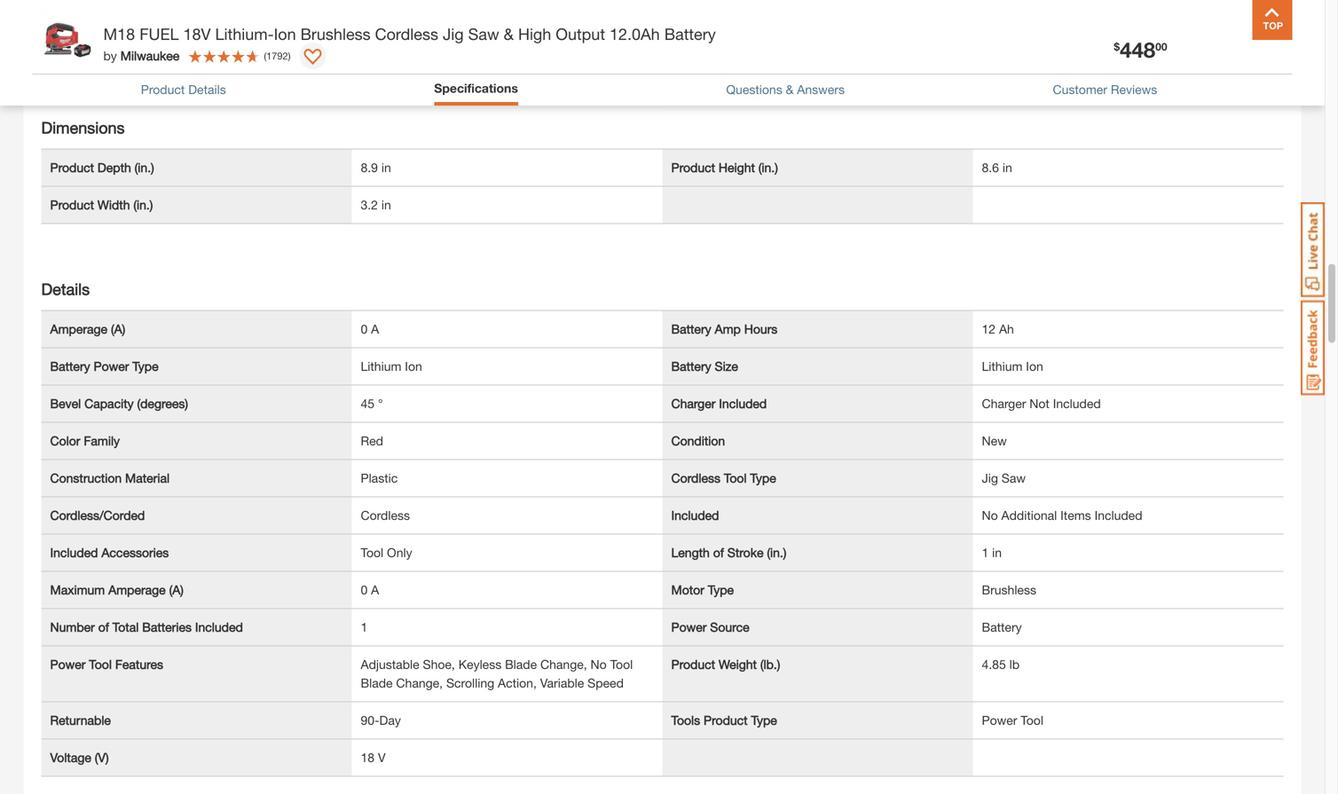 Task type: vqa. For each thing, say whether or not it's contained in the screenshot.
the bottommost of
yes



Task type: describe. For each thing, give the bounding box(es) containing it.
1 horizontal spatial ion
[[405, 359, 422, 374]]

$
[[1114, 40, 1120, 53]]

1 vertical spatial change,
[[396, 676, 443, 691]]

power source
[[671, 620, 750, 635]]

depth
[[98, 160, 131, 175]]

power tool features
[[50, 657, 163, 672]]

12
[[982, 322, 996, 337]]

construction
[[50, 471, 122, 486]]

$ 448 00
[[1114, 37, 1168, 62]]

power up capacity
[[94, 359, 129, 374]]

customer reviews
[[1053, 82, 1158, 97]]

(lb.)
[[761, 657, 781, 672]]

specifications for specifications dimensions: h 8.6 in , w 3.2 in , d 8.9 in
[[32, 28, 140, 47]]

motor type
[[671, 583, 734, 597]]

total
[[113, 620, 139, 635]]

0 a for amperage (a)
[[361, 322, 379, 337]]

high
[[518, 24, 551, 43]]

battery right the "12.0ah"
[[665, 24, 716, 43]]

material
[[125, 471, 170, 486]]

0 for maximum amperage (a)
[[361, 583, 368, 597]]

12 ah
[[982, 322, 1014, 337]]

tool only
[[361, 546, 412, 560]]

tool for cordless tool type
[[724, 471, 747, 486]]

condition
[[671, 434, 725, 448]]

length of stroke (in.)
[[671, 546, 787, 560]]

1 horizontal spatial saw
[[1002, 471, 1026, 486]]

new
[[982, 434, 1007, 448]]

1 vertical spatial 8.6
[[982, 160, 999, 175]]

1 for 1
[[361, 620, 368, 635]]

1 horizontal spatial change,
[[541, 657, 587, 672]]

battery size
[[671, 359, 738, 374]]

a for maximum amperage (a)
[[371, 583, 379, 597]]

charger included
[[671, 396, 767, 411]]

product for product weight (lb.)
[[671, 657, 715, 672]]

maximum amperage (a)
[[50, 583, 184, 597]]

d
[[206, 56, 215, 71]]

(in.) for product width (in.)
[[133, 198, 153, 212]]

2 horizontal spatial ion
[[1026, 359, 1044, 374]]

tools product type
[[671, 713, 777, 728]]

8.9 inside specifications dimensions: h 8.6 in , w 3.2 in , d 8.9 in
[[218, 56, 236, 71]]

keyless
[[459, 657, 502, 672]]

1 for 1 in
[[982, 546, 989, 560]]

°
[[378, 396, 383, 411]]

(in.) for product depth (in.)
[[135, 160, 154, 175]]

fuel
[[140, 24, 179, 43]]

0 a for maximum amperage (a)
[[361, 583, 379, 597]]

cordless/corded
[[50, 508, 145, 523]]

number of total batteries included
[[50, 620, 243, 635]]

448
[[1120, 37, 1156, 62]]

included up maximum
[[50, 546, 98, 560]]

(degrees)
[[137, 396, 188, 411]]

18 v
[[361, 751, 386, 765]]

included right batteries
[[195, 620, 243, 635]]

questions
[[726, 82, 783, 97]]

hours
[[744, 322, 778, 337]]

1 , from the left
[[147, 56, 151, 71]]

18v
[[183, 24, 211, 43]]

0 horizontal spatial saw
[[468, 24, 499, 43]]

dimensions:
[[32, 56, 101, 71]]

ah
[[999, 322, 1014, 337]]

features
[[115, 657, 163, 672]]

3.2 in
[[361, 198, 391, 212]]

scrolling
[[446, 676, 495, 691]]

shoe,
[[423, 657, 455, 672]]

0 vertical spatial details
[[188, 82, 226, 97]]

accessories
[[101, 546, 169, 560]]

weight
[[719, 657, 757, 672]]

included right not
[[1053, 396, 1101, 411]]

specifications dimensions: h 8.6 in , w 3.2 in , d 8.9 in
[[32, 28, 249, 71]]

milwaukee
[[120, 48, 180, 63]]

type for tool
[[750, 471, 776, 486]]

type for power
[[133, 359, 159, 374]]

0 horizontal spatial amperage
[[50, 322, 107, 337]]

not
[[1030, 396, 1050, 411]]

construction material
[[50, 471, 170, 486]]

dimensions
[[41, 118, 125, 137]]

no additional items included
[[982, 508, 1143, 523]]

product image image
[[37, 9, 95, 67]]

tools
[[671, 713, 700, 728]]

size
[[715, 359, 738, 374]]

voltage
[[50, 751, 91, 765]]

feedback link image
[[1301, 300, 1325, 396]]

3.2 inside specifications dimensions: h 8.6 in , w 3.2 in , d 8.9 in
[[169, 56, 186, 71]]

color family
[[50, 434, 120, 448]]

variable
[[540, 676, 584, 691]]

00
[[1156, 40, 1168, 53]]

0 vertical spatial (a)
[[111, 322, 125, 337]]

1 vertical spatial &
[[786, 82, 794, 97]]

bevel capacity (degrees)
[[50, 396, 188, 411]]

adjustable shoe, keyless blade change, no tool blade change, scrolling action, variable speed
[[361, 657, 633, 691]]

product width (in.)
[[50, 198, 153, 212]]

source
[[710, 620, 750, 635]]

8.6 inside specifications dimensions: h 8.6 in , w 3.2 in , d 8.9 in
[[117, 56, 134, 71]]

height
[[719, 160, 755, 175]]

1 vertical spatial blade
[[361, 676, 393, 691]]

)
[[288, 50, 291, 61]]

length
[[671, 546, 710, 560]]

included down size on the top
[[719, 396, 767, 411]]

90-day
[[361, 713, 401, 728]]

capacity
[[84, 396, 134, 411]]

motor
[[671, 583, 705, 597]]

amp
[[715, 322, 741, 337]]

display image
[[304, 49, 322, 67]]

day
[[379, 713, 401, 728]]

included up the length in the right of the page
[[671, 508, 719, 523]]

90-
[[361, 713, 379, 728]]

1 vertical spatial (a)
[[169, 583, 184, 597]]

lithium-
[[215, 24, 274, 43]]

type for product
[[751, 713, 777, 728]]



Task type: locate. For each thing, give the bounding box(es) containing it.
battery left amp
[[671, 322, 712, 337]]

(a) up the battery power type
[[111, 322, 125, 337]]

0 horizontal spatial jig
[[443, 24, 464, 43]]

battery
[[665, 24, 716, 43], [671, 322, 712, 337], [50, 359, 90, 374], [671, 359, 712, 374], [982, 620, 1022, 635]]

brushless up display icon
[[301, 24, 371, 43]]

0 vertical spatial specifications
[[32, 28, 140, 47]]

brushless down 1 in on the right bottom of page
[[982, 583, 1037, 597]]

specifications for specifications
[[434, 81, 518, 95]]

cordless tool type
[[671, 471, 776, 486]]

0 vertical spatial jig
[[443, 24, 464, 43]]

0 vertical spatial 1
[[982, 546, 989, 560]]

product
[[141, 82, 185, 97], [50, 160, 94, 175], [671, 160, 715, 175], [50, 198, 94, 212], [671, 657, 715, 672], [704, 713, 748, 728]]

battery up 4.85 lb
[[982, 620, 1022, 635]]

reviews
[[1111, 82, 1158, 97]]

0 vertical spatial of
[[713, 546, 724, 560]]

red
[[361, 434, 383, 448]]

battery for battery power type
[[50, 359, 90, 374]]

1 horizontal spatial lithium ion
[[982, 359, 1044, 374]]

(v)
[[95, 751, 109, 765]]

specifications inside specifications dimensions: h 8.6 in , w 3.2 in , d 8.9 in
[[32, 28, 140, 47]]

0 vertical spatial 8.9
[[218, 56, 236, 71]]

0 horizontal spatial &
[[504, 24, 514, 43]]

blade
[[505, 657, 537, 672], [361, 676, 393, 691]]

bevel
[[50, 396, 81, 411]]

1 up adjustable
[[361, 620, 368, 635]]

change, up the variable
[[541, 657, 587, 672]]

product right tools
[[704, 713, 748, 728]]

0 vertical spatial 0
[[361, 322, 368, 337]]

1 horizontal spatial 1
[[982, 546, 989, 560]]

saw left high
[[468, 24, 499, 43]]

jig
[[443, 24, 464, 43], [982, 471, 999, 486]]

included right "items"
[[1095, 508, 1143, 523]]

0 horizontal spatial no
[[591, 657, 607, 672]]

batteries
[[142, 620, 192, 635]]

specifications button
[[434, 79, 518, 101], [434, 79, 518, 98]]

&
[[504, 24, 514, 43], [786, 82, 794, 97]]

product weight (lb.)
[[671, 657, 781, 672]]

0 horizontal spatial 8.6
[[117, 56, 134, 71]]

3.2 down 8.9 in
[[361, 198, 378, 212]]

4.85
[[982, 657, 1006, 672]]

2 vertical spatial cordless
[[361, 508, 410, 523]]

0 horizontal spatial change,
[[396, 676, 443, 691]]

product height (in.)
[[671, 160, 778, 175]]

tool inside adjustable shoe, keyless blade change, no tool blade change, scrolling action, variable speed
[[610, 657, 633, 672]]

8.6 in
[[982, 160, 1013, 175]]

in
[[137, 56, 147, 71], [190, 56, 199, 71], [239, 56, 249, 71], [382, 160, 391, 175], [1003, 160, 1013, 175], [382, 198, 391, 212], [993, 546, 1002, 560]]

( 1792 )
[[264, 50, 291, 61]]

product details button
[[141, 80, 226, 99], [141, 80, 226, 99]]

0 vertical spatial 3.2
[[169, 56, 186, 71]]

only
[[387, 546, 412, 560]]

product for product height (in.)
[[671, 160, 715, 175]]

1 horizontal spatial of
[[713, 546, 724, 560]]

1 vertical spatial 0 a
[[361, 583, 379, 597]]

0 vertical spatial blade
[[505, 657, 537, 672]]

action,
[[498, 676, 537, 691]]

0 horizontal spatial ion
[[274, 24, 296, 43]]

type
[[133, 359, 159, 374], [750, 471, 776, 486], [708, 583, 734, 597], [751, 713, 777, 728]]

0 vertical spatial 0 a
[[361, 322, 379, 337]]

& left high
[[504, 24, 514, 43]]

12.0ah
[[610, 24, 660, 43]]

charger for charger included
[[671, 396, 716, 411]]

family
[[84, 434, 120, 448]]

amperage down accessories
[[108, 583, 166, 597]]

product down power source
[[671, 657, 715, 672]]

lithium ion up °
[[361, 359, 422, 374]]

1792
[[266, 50, 288, 61]]

0 horizontal spatial lithium ion
[[361, 359, 422, 374]]

1 vertical spatial 8.9
[[361, 160, 378, 175]]

product down dimensions
[[50, 160, 94, 175]]

1 horizontal spatial (a)
[[169, 583, 184, 597]]

product down the w
[[141, 82, 185, 97]]

power for power tool features
[[50, 657, 86, 672]]

1 vertical spatial a
[[371, 583, 379, 597]]

voltage (v)
[[50, 751, 109, 765]]

0 horizontal spatial 1
[[361, 620, 368, 635]]

charger up condition on the bottom right of the page
[[671, 396, 716, 411]]

cordless
[[375, 24, 438, 43], [671, 471, 721, 486], [361, 508, 410, 523]]

1 vertical spatial 0
[[361, 583, 368, 597]]

, left d
[[199, 56, 203, 71]]

number
[[50, 620, 95, 635]]

1 vertical spatial specifications
[[434, 81, 518, 95]]

1 vertical spatial 1
[[361, 620, 368, 635]]

amperage up the battery power type
[[50, 322, 107, 337]]

product for product depth (in.)
[[50, 160, 94, 175]]

details up amperage (a)
[[41, 280, 90, 299]]

stroke
[[728, 546, 764, 560]]

jig saw
[[982, 471, 1026, 486]]

(in.) right stroke
[[767, 546, 787, 560]]

(in.) for product height (in.)
[[759, 160, 778, 175]]

of left total
[[98, 620, 109, 635]]

0 horizontal spatial details
[[41, 280, 90, 299]]

m18 fuel 18v lithium-ion brushless cordless jig saw & high output 12.0ah battery
[[103, 24, 716, 43]]

tool for power tool
[[1021, 713, 1044, 728]]

blade up action, at the bottom left of page
[[505, 657, 537, 672]]

output
[[556, 24, 605, 43]]

lithium ion down ah
[[982, 359, 1044, 374]]

18
[[361, 751, 375, 765]]

battery power type
[[50, 359, 159, 374]]

1 0 from the top
[[361, 322, 368, 337]]

2 0 a from the top
[[361, 583, 379, 597]]

0 vertical spatial &
[[504, 24, 514, 43]]

saw
[[468, 24, 499, 43], [1002, 471, 1026, 486]]

product for product details
[[141, 82, 185, 97]]

8.9 right d
[[218, 56, 236, 71]]

saw up the additional
[[1002, 471, 1026, 486]]

brushless
[[301, 24, 371, 43], [982, 583, 1037, 597]]

cordless for cordless
[[361, 508, 410, 523]]

2 , from the left
[[199, 56, 203, 71]]

1 vertical spatial jig
[[982, 471, 999, 486]]

4.85 lb
[[982, 657, 1020, 672]]

type up stroke
[[750, 471, 776, 486]]

charger
[[671, 396, 716, 411], [982, 396, 1026, 411]]

jig left high
[[443, 24, 464, 43]]

change, down the shoe,
[[396, 676, 443, 691]]

a down tool only
[[371, 583, 379, 597]]

battery up bevel
[[50, 359, 90, 374]]

returnable
[[50, 713, 111, 728]]

1 horizontal spatial jig
[[982, 471, 999, 486]]

3.2
[[169, 56, 186, 71], [361, 198, 378, 212]]

a for amperage (a)
[[371, 322, 379, 337]]

2 lithium ion from the left
[[982, 359, 1044, 374]]

power down 4.85 lb
[[982, 713, 1018, 728]]

type down (lb.)
[[751, 713, 777, 728]]

2 lithium from the left
[[982, 359, 1023, 374]]

answers
[[797, 82, 845, 97]]

0 horizontal spatial specifications
[[32, 28, 140, 47]]

(in.) right depth
[[135, 160, 154, 175]]

blade down adjustable
[[361, 676, 393, 691]]

battery for battery amp hours
[[671, 322, 712, 337]]

1 charger from the left
[[671, 396, 716, 411]]

0 horizontal spatial (a)
[[111, 322, 125, 337]]

0 a down tool only
[[361, 583, 379, 597]]

1 horizontal spatial no
[[982, 508, 998, 523]]

1 horizontal spatial lithium
[[982, 359, 1023, 374]]

power down number
[[50, 657, 86, 672]]

1 horizontal spatial details
[[188, 82, 226, 97]]

1 horizontal spatial brushless
[[982, 583, 1037, 597]]

0 up the 45
[[361, 322, 368, 337]]

1 vertical spatial 3.2
[[361, 198, 378, 212]]

0 horizontal spatial 8.9
[[218, 56, 236, 71]]

8.9 up 3.2 in
[[361, 160, 378, 175]]

tool for power tool features
[[89, 657, 112, 672]]

battery amp hours
[[671, 322, 778, 337]]

specifications down m18 fuel 18v lithium-ion brushless cordless jig saw & high output 12.0ah battery
[[434, 81, 518, 95]]

1 horizontal spatial specifications
[[434, 81, 518, 95]]

0 vertical spatial change,
[[541, 657, 587, 672]]

a up 45 °
[[371, 322, 379, 337]]

specifications up by
[[32, 28, 140, 47]]

1 vertical spatial of
[[98, 620, 109, 635]]

width
[[98, 198, 130, 212]]

1 horizontal spatial 8.6
[[982, 160, 999, 175]]

battery left size on the top
[[671, 359, 712, 374]]

1 lithium from the left
[[361, 359, 402, 374]]

lithium up °
[[361, 359, 402, 374]]

0 vertical spatial saw
[[468, 24, 499, 43]]

product for product width (in.)
[[50, 198, 94, 212]]

8.9
[[218, 56, 236, 71], [361, 160, 378, 175]]

v
[[378, 751, 386, 765]]

1 horizontal spatial amperage
[[108, 583, 166, 597]]

& left answers
[[786, 82, 794, 97]]

1 vertical spatial amperage
[[108, 583, 166, 597]]

0 vertical spatial amperage
[[50, 322, 107, 337]]

maximum
[[50, 583, 105, 597]]

1 vertical spatial saw
[[1002, 471, 1026, 486]]

2 charger from the left
[[982, 396, 1026, 411]]

1 horizontal spatial &
[[786, 82, 794, 97]]

power for power source
[[671, 620, 707, 635]]

product left height at the right
[[671, 160, 715, 175]]

1 lithium ion from the left
[[361, 359, 422, 374]]

type up (degrees)
[[133, 359, 159, 374]]

of for length
[[713, 546, 724, 560]]

0 a up 45 °
[[361, 322, 379, 337]]

1 vertical spatial brushless
[[982, 583, 1037, 597]]

power down motor
[[671, 620, 707, 635]]

, left the w
[[147, 56, 151, 71]]

lithium down 12 ah
[[982, 359, 1023, 374]]

customer
[[1053, 82, 1108, 97]]

45
[[361, 396, 375, 411]]

1 horizontal spatial 3.2
[[361, 198, 378, 212]]

(in.)
[[135, 160, 154, 175], [759, 160, 778, 175], [133, 198, 153, 212], [767, 546, 787, 560]]

power for power tool
[[982, 713, 1018, 728]]

0 horizontal spatial ,
[[147, 56, 151, 71]]

0 for amperage (a)
[[361, 322, 368, 337]]

0 vertical spatial brushless
[[301, 24, 371, 43]]

0 horizontal spatial of
[[98, 620, 109, 635]]

0 horizontal spatial brushless
[[301, 24, 371, 43]]

0 horizontal spatial 3.2
[[169, 56, 186, 71]]

jig down new
[[982, 471, 999, 486]]

0 down tool only
[[361, 583, 368, 597]]

charger for charger not included
[[982, 396, 1026, 411]]

plastic
[[361, 471, 398, 486]]

3.2 right the w
[[169, 56, 186, 71]]

tool
[[724, 471, 747, 486], [361, 546, 384, 560], [89, 657, 112, 672], [610, 657, 633, 672], [1021, 713, 1044, 728]]

1 0 a from the top
[[361, 322, 379, 337]]

type right motor
[[708, 583, 734, 597]]

0 vertical spatial 8.6
[[117, 56, 134, 71]]

no up 1 in on the right bottom of page
[[982, 508, 998, 523]]

1 vertical spatial details
[[41, 280, 90, 299]]

additional
[[1002, 508, 1057, 523]]

charger not included
[[982, 396, 1101, 411]]

1 horizontal spatial blade
[[505, 657, 537, 672]]

cordless for cordless tool type
[[671, 471, 721, 486]]

(a)
[[111, 322, 125, 337], [169, 583, 184, 597]]

(in.) right width
[[133, 198, 153, 212]]

2 a from the top
[[371, 583, 379, 597]]

0 horizontal spatial blade
[[361, 676, 393, 691]]

(a) up batteries
[[169, 583, 184, 597]]

0 vertical spatial cordless
[[375, 24, 438, 43]]

by
[[103, 48, 117, 63]]

(in.) right height at the right
[[759, 160, 778, 175]]

questions & answers
[[726, 82, 845, 97]]

1 down jig saw
[[982, 546, 989, 560]]

no
[[982, 508, 998, 523], [591, 657, 607, 672]]

1 horizontal spatial 8.9
[[361, 160, 378, 175]]

0 horizontal spatial lithium
[[361, 359, 402, 374]]

lb
[[1010, 657, 1020, 672]]

1 horizontal spatial ,
[[199, 56, 203, 71]]

no up speed
[[591, 657, 607, 672]]

1 a from the top
[[371, 322, 379, 337]]

1
[[982, 546, 989, 560], [361, 620, 368, 635]]

live chat image
[[1301, 202, 1325, 297]]

45 °
[[361, 396, 383, 411]]

adjustable
[[361, 657, 420, 672]]

(
[[264, 50, 266, 61]]

of for number
[[98, 620, 109, 635]]

h
[[104, 56, 113, 71]]

0 vertical spatial a
[[371, 322, 379, 337]]

1 vertical spatial no
[[591, 657, 607, 672]]

product depth (in.)
[[50, 160, 154, 175]]

0 vertical spatial no
[[982, 508, 998, 523]]

battery for battery size
[[671, 359, 712, 374]]

items
[[1061, 508, 1092, 523]]

product left width
[[50, 198, 94, 212]]

product details
[[141, 82, 226, 97]]

2 0 from the top
[[361, 583, 368, 597]]

details
[[188, 82, 226, 97], [41, 280, 90, 299]]

0 horizontal spatial charger
[[671, 396, 716, 411]]

speed
[[588, 676, 624, 691]]

1 vertical spatial cordless
[[671, 471, 721, 486]]

charger left not
[[982, 396, 1026, 411]]

no inside adjustable shoe, keyless blade change, no tool blade change, scrolling action, variable speed
[[591, 657, 607, 672]]

details down d
[[188, 82, 226, 97]]

of left stroke
[[713, 546, 724, 560]]

1 in
[[982, 546, 1002, 560]]

1 horizontal spatial charger
[[982, 396, 1026, 411]]



